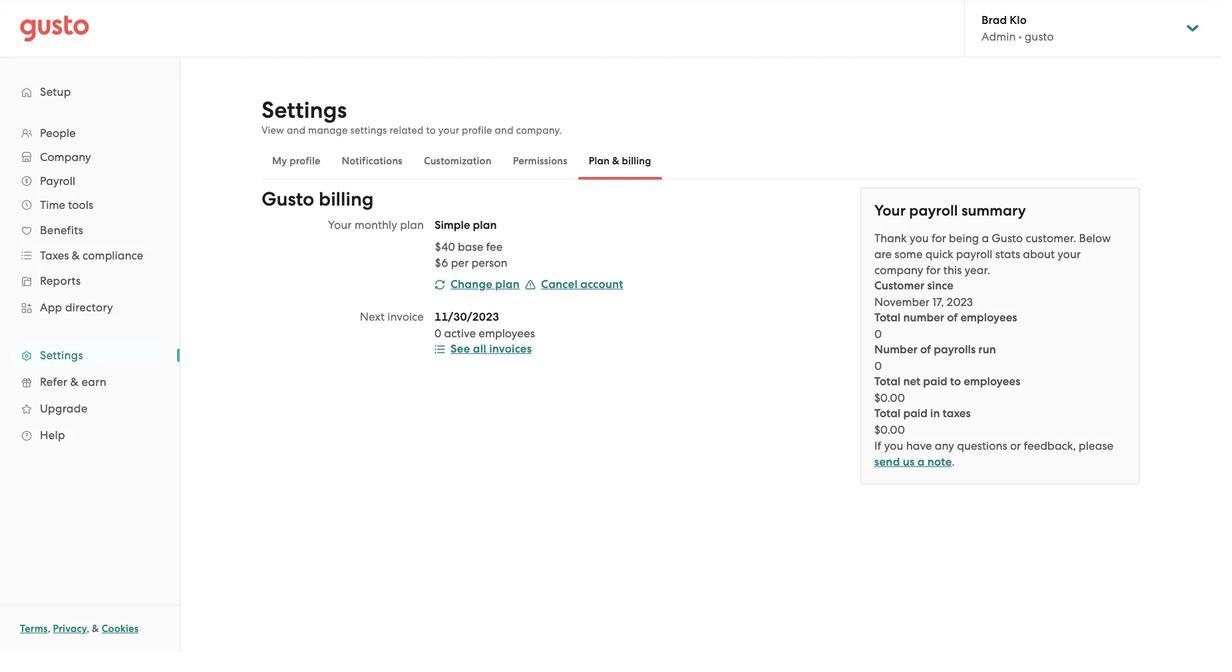Task type: describe. For each thing, give the bounding box(es) containing it.
change
[[451, 278, 493, 291]]

in
[[930, 407, 940, 421]]

payrolls
[[934, 343, 976, 357]]

payroll button
[[13, 169, 166, 193]]

all
[[473, 342, 486, 356]]

my profile button
[[262, 145, 331, 177]]

this
[[944, 264, 962, 277]]

cancel
[[541, 278, 578, 291]]

invoice
[[387, 310, 424, 323]]

see
[[451, 342, 470, 356]]

2 vertical spatial employees
[[964, 375, 1021, 389]]

settings for settings
[[40, 349, 83, 362]]

view
[[262, 124, 284, 136]]

note
[[928, 455, 952, 469]]

0 vertical spatial for
[[932, 232, 946, 245]]

company.
[[516, 124, 562, 136]]

payroll inside thank you for being a gusto customer. below are some quick payroll stats about your company for this year. customer since november 17, 2023 total number of employees 0 number of payrolls run 0 total net paid to employees $0.00 total paid in taxes $0.00 if you have any questions or feedback, please send us a note .
[[956, 248, 993, 261]]

11/30/2023 list
[[435, 309, 735, 341]]

your inside settings view and manage settings related to your profile and company.
[[438, 124, 459, 136]]

0 vertical spatial employees
[[961, 311, 1017, 325]]

1 total from the top
[[874, 311, 901, 325]]

17,
[[933, 295, 944, 309]]

employees inside 11/30/2023 0 active employees
[[479, 327, 535, 340]]

next invoice
[[360, 310, 424, 323]]

setup link
[[13, 80, 166, 104]]

2023
[[947, 295, 973, 309]]

number
[[874, 343, 918, 357]]

related
[[390, 124, 424, 136]]

active
[[444, 327, 476, 340]]

benefits link
[[13, 218, 166, 242]]

gusto billing
[[262, 188, 374, 211]]

customization
[[424, 155, 492, 167]]

taxes
[[943, 407, 971, 421]]

0 vertical spatial gusto
[[262, 188, 314, 211]]

1 vertical spatial of
[[920, 343, 931, 357]]

any
[[935, 439, 954, 453]]

permissions button
[[502, 145, 578, 177]]

have
[[906, 439, 932, 453]]

list containing people
[[0, 121, 180, 449]]

$6
[[435, 256, 448, 270]]

upgrade
[[40, 402, 88, 415]]

time
[[40, 198, 65, 212]]

plan & billing button
[[578, 145, 662, 177]]

time tools
[[40, 198, 93, 212]]

plan & billing
[[589, 155, 651, 167]]

taxes & compliance
[[40, 249, 143, 262]]

questions
[[957, 439, 1007, 453]]

$40 base fee $6 per person
[[435, 240, 507, 270]]

monthly
[[354, 218, 397, 232]]

see all invoices link
[[435, 341, 735, 357]]

feedback,
[[1024, 439, 1076, 453]]

brad klo admin • gusto
[[982, 13, 1054, 43]]

us
[[903, 455, 915, 469]]

company button
[[13, 145, 166, 169]]

quick
[[926, 248, 953, 261]]

klo
[[1010, 13, 1027, 27]]

invoices
[[489, 342, 532, 356]]

refer & earn
[[40, 375, 106, 389]]

terms , privacy , & cookies
[[20, 623, 139, 635]]

people button
[[13, 121, 166, 145]]

thank
[[874, 232, 907, 245]]

0 inside 11/30/2023 0 active employees
[[435, 327, 441, 340]]

list for your payroll summary
[[874, 278, 1126, 438]]

fee
[[486, 240, 503, 254]]

per
[[451, 256, 469, 270]]

cookies button
[[102, 621, 139, 637]]

upgrade link
[[13, 397, 166, 421]]

below
[[1079, 232, 1111, 245]]

cancel account
[[541, 278, 623, 291]]

0 horizontal spatial billing
[[319, 188, 374, 211]]

plan for change
[[495, 278, 520, 291]]

plan
[[589, 155, 610, 167]]

app directory link
[[13, 295, 166, 319]]

2 $0.00 from the top
[[874, 423, 905, 437]]

setup
[[40, 85, 71, 98]]

plan for simple
[[473, 218, 497, 232]]

1 vertical spatial for
[[926, 264, 941, 277]]

net
[[903, 375, 921, 389]]

thank you for being a gusto customer. below are some quick payroll stats about your company for this year. customer since november 17, 2023 total number of employees 0 number of payrolls run 0 total net paid to employees $0.00 total paid in taxes $0.00 if you have any questions or feedback, please send us a note .
[[874, 232, 1114, 469]]

app directory
[[40, 301, 113, 314]]

•
[[1019, 30, 1022, 43]]

11/30/2023
[[435, 310, 499, 324]]

or
[[1010, 439, 1021, 453]]

send us a note link
[[874, 455, 952, 469]]

gusto inside thank you for being a gusto customer. below are some quick payroll stats about your company for this year. customer since november 17, 2023 total number of employees 0 number of payrolls run 0 total net paid to employees $0.00 total paid in taxes $0.00 if you have any questions or feedback, please send us a note .
[[992, 232, 1023, 245]]

customer
[[874, 279, 925, 293]]

base
[[458, 240, 483, 254]]

1 $0.00 from the top
[[874, 391, 905, 405]]

earn
[[81, 375, 106, 389]]

customer.
[[1026, 232, 1076, 245]]

cancel account link
[[525, 278, 623, 291]]

settings
[[350, 124, 387, 136]]

0 up number
[[874, 327, 882, 341]]

notifications button
[[331, 145, 413, 177]]

& for earn
[[70, 375, 79, 389]]



Task type: vqa. For each thing, say whether or not it's contained in the screenshot.
the show
no



Task type: locate. For each thing, give the bounding box(es) containing it.
1 vertical spatial employees
[[479, 327, 535, 340]]

1 , from the left
[[48, 623, 50, 635]]

account
[[580, 278, 623, 291]]

plan right monthly
[[400, 218, 424, 232]]

next
[[360, 310, 385, 323]]

my
[[272, 155, 287, 167]]

billing inside button
[[622, 155, 651, 167]]

employees
[[961, 311, 1017, 325], [479, 327, 535, 340], [964, 375, 1021, 389]]

about
[[1023, 248, 1055, 261]]

& left cookies at the bottom left of page
[[92, 623, 99, 635]]

settings tabs tab list
[[262, 142, 1140, 180]]

1 vertical spatial gusto
[[992, 232, 1023, 245]]

1 horizontal spatial and
[[495, 124, 514, 136]]

customization button
[[413, 145, 502, 177]]

help
[[40, 429, 65, 442]]

1 horizontal spatial settings
[[262, 96, 347, 124]]

your up thank
[[874, 202, 906, 220]]

to right related
[[426, 124, 436, 136]]

0
[[435, 327, 441, 340], [874, 327, 882, 341], [874, 359, 882, 373]]

and
[[287, 124, 306, 136], [495, 124, 514, 136]]

,
[[48, 623, 50, 635], [87, 623, 89, 635]]

billing
[[622, 155, 651, 167], [319, 188, 374, 211]]

, left privacy 'link'
[[48, 623, 50, 635]]

your inside thank you for being a gusto customer. below are some quick payroll stats about your company for this year. customer since november 17, 2023 total number of employees 0 number of payrolls run 0 total net paid to employees $0.00 total paid in taxes $0.00 if you have any questions or feedback, please send us a note .
[[1058, 248, 1081, 261]]

0 vertical spatial payroll
[[909, 202, 958, 220]]

1 vertical spatial paid
[[903, 407, 928, 421]]

0 vertical spatial to
[[426, 124, 436, 136]]

plan down person
[[495, 278, 520, 291]]

being
[[949, 232, 979, 245]]

your up customization button
[[438, 124, 459, 136]]

your payroll summary
[[874, 202, 1026, 220]]

total down november
[[874, 311, 901, 325]]

0 horizontal spatial your
[[328, 218, 352, 232]]

a right the us
[[918, 455, 925, 469]]

for down quick
[[926, 264, 941, 277]]

app
[[40, 301, 62, 314]]

1 vertical spatial to
[[950, 375, 961, 389]]

compliance
[[83, 249, 143, 262]]

payroll
[[40, 174, 75, 188]]

1 vertical spatial profile
[[290, 155, 321, 167]]

& inside dropdown button
[[72, 249, 80, 262]]

& for compliance
[[72, 249, 80, 262]]

notifications
[[342, 155, 403, 167]]

0 left active
[[435, 327, 441, 340]]

year.
[[965, 264, 990, 277]]

my profile
[[272, 155, 321, 167]]

1 horizontal spatial you
[[910, 232, 929, 245]]

settings up manage
[[262, 96, 347, 124]]

privacy
[[53, 623, 87, 635]]

1 horizontal spatial ,
[[87, 623, 89, 635]]

your down gusto billing
[[328, 218, 352, 232]]

for up quick
[[932, 232, 946, 245]]

& inside button
[[612, 155, 620, 167]]

1 horizontal spatial gusto
[[992, 232, 1023, 245]]

0 horizontal spatial and
[[287, 124, 306, 136]]

reports
[[40, 274, 81, 288]]

directory
[[65, 301, 113, 314]]

0 vertical spatial of
[[947, 311, 958, 325]]

1 horizontal spatial your
[[1058, 248, 1081, 261]]

employees up invoices
[[479, 327, 535, 340]]

a
[[982, 232, 989, 245], [918, 455, 925, 469]]

to inside settings view and manage settings related to your profile and company.
[[426, 124, 436, 136]]

please
[[1079, 439, 1114, 453]]

change plan link
[[435, 278, 520, 291]]

help link
[[13, 423, 166, 447]]

employees down run
[[964, 375, 1021, 389]]

0 vertical spatial $0.00
[[874, 391, 905, 405]]

benefits
[[40, 224, 83, 237]]

settings link
[[13, 343, 166, 367]]

your down customer.
[[1058, 248, 1081, 261]]

0 vertical spatial settings
[[262, 96, 347, 124]]

profile inside button
[[290, 155, 321, 167]]

1 horizontal spatial your
[[874, 202, 906, 220]]

of down "2023" at the top of the page
[[947, 311, 958, 325]]

2 total from the top
[[874, 375, 901, 389]]

0 vertical spatial billing
[[622, 155, 651, 167]]

& right taxes
[[72, 249, 80, 262]]

profile
[[462, 124, 492, 136], [290, 155, 321, 167]]

november
[[874, 295, 930, 309]]

manage
[[308, 124, 348, 136]]

1 horizontal spatial of
[[947, 311, 958, 325]]

1 horizontal spatial billing
[[622, 155, 651, 167]]

refer & earn link
[[13, 370, 166, 394]]

payroll
[[909, 202, 958, 220], [956, 248, 993, 261]]

0 horizontal spatial gusto
[[262, 188, 314, 211]]

billing up monthly
[[319, 188, 374, 211]]

if
[[874, 439, 881, 453]]

2 and from the left
[[495, 124, 514, 136]]

0 horizontal spatial you
[[884, 439, 903, 453]]

billing right plan
[[622, 155, 651, 167]]

3 total from the top
[[874, 407, 901, 421]]

paid left in
[[903, 407, 928, 421]]

1 vertical spatial billing
[[319, 188, 374, 211]]

payroll up year.
[[956, 248, 993, 261]]

taxes
[[40, 249, 69, 262]]

2 , from the left
[[87, 623, 89, 635]]

stats
[[995, 248, 1020, 261]]

1 vertical spatial a
[[918, 455, 925, 469]]

1 horizontal spatial a
[[982, 232, 989, 245]]

privacy link
[[53, 623, 87, 635]]

0 horizontal spatial of
[[920, 343, 931, 357]]

home image
[[20, 15, 89, 42]]

settings inside settings view and manage settings related to your profile and company.
[[262, 96, 347, 124]]

0 vertical spatial profile
[[462, 124, 492, 136]]

list for your monthly plan
[[435, 239, 735, 271]]

0 horizontal spatial settings
[[40, 349, 83, 362]]

settings view and manage settings related to your profile and company.
[[262, 96, 562, 136]]

0 vertical spatial you
[[910, 232, 929, 245]]

0 horizontal spatial list
[[0, 121, 180, 449]]

0 vertical spatial total
[[874, 311, 901, 325]]

, left cookies at the bottom left of page
[[87, 623, 89, 635]]

summary
[[962, 202, 1026, 220]]

settings inside 'list'
[[40, 349, 83, 362]]

settings
[[262, 96, 347, 124], [40, 349, 83, 362]]

profile inside settings view and manage settings related to your profile and company.
[[462, 124, 492, 136]]

your monthly plan
[[328, 218, 424, 232]]

your
[[438, 124, 459, 136], [1058, 248, 1081, 261]]

settings up the refer
[[40, 349, 83, 362]]

employees up run
[[961, 311, 1017, 325]]

& for billing
[[612, 155, 620, 167]]

1 vertical spatial $0.00
[[874, 423, 905, 437]]

1 and from the left
[[287, 124, 306, 136]]

number
[[903, 311, 944, 325]]

gusto down my
[[262, 188, 314, 211]]

1 vertical spatial payroll
[[956, 248, 993, 261]]

0 vertical spatial a
[[982, 232, 989, 245]]

since
[[927, 279, 954, 293]]

gusto up the "stats"
[[992, 232, 1023, 245]]

profile up customization
[[462, 124, 492, 136]]

2 vertical spatial total
[[874, 407, 901, 421]]

& right plan
[[612, 155, 620, 167]]

and right view
[[287, 124, 306, 136]]

paid right "net"
[[923, 375, 948, 389]]

&
[[612, 155, 620, 167], [72, 249, 80, 262], [70, 375, 79, 389], [92, 623, 99, 635]]

a right being
[[982, 232, 989, 245]]

plan
[[400, 218, 424, 232], [473, 218, 497, 232], [495, 278, 520, 291]]

1 vertical spatial settings
[[40, 349, 83, 362]]

of
[[947, 311, 958, 325], [920, 343, 931, 357]]

person
[[471, 256, 507, 270]]

your for your monthly plan
[[328, 218, 352, 232]]

0 down number
[[874, 359, 882, 373]]

admin
[[982, 30, 1016, 43]]

total up if at the right of page
[[874, 407, 901, 421]]

1 horizontal spatial list
[[435, 239, 735, 271]]

you
[[910, 232, 929, 245], [884, 439, 903, 453]]

payroll up being
[[909, 202, 958, 220]]

$0.00 down "net"
[[874, 391, 905, 405]]

.
[[952, 455, 955, 469]]

company
[[874, 264, 923, 277]]

total left "net"
[[874, 375, 901, 389]]

of left the payrolls
[[920, 343, 931, 357]]

run
[[978, 343, 996, 357]]

and left the company.
[[495, 124, 514, 136]]

1 vertical spatial you
[[884, 439, 903, 453]]

$0.00
[[874, 391, 905, 405], [874, 423, 905, 437]]

list containing customer since
[[874, 278, 1126, 438]]

1 horizontal spatial to
[[950, 375, 961, 389]]

list containing $40 base fee
[[435, 239, 735, 271]]

gusto navigation element
[[0, 57, 180, 470]]

profile right my
[[290, 155, 321, 167]]

terms
[[20, 623, 48, 635]]

0 vertical spatial paid
[[923, 375, 948, 389]]

your for your payroll summary
[[874, 202, 906, 220]]

you up some
[[910, 232, 929, 245]]

settings for settings view and manage settings related to your profile and company.
[[262, 96, 347, 124]]

0 horizontal spatial ,
[[48, 623, 50, 635]]

& left earn
[[70, 375, 79, 389]]

to down the payrolls
[[950, 375, 961, 389]]

list
[[0, 121, 180, 449], [435, 239, 735, 271], [874, 278, 1126, 438]]

0 horizontal spatial profile
[[290, 155, 321, 167]]

0 horizontal spatial to
[[426, 124, 436, 136]]

permissions
[[513, 155, 568, 167]]

see all invoices
[[451, 342, 532, 356]]

you right if at the right of page
[[884, 439, 903, 453]]

are
[[874, 248, 892, 261]]

0 horizontal spatial your
[[438, 124, 459, 136]]

send
[[874, 455, 900, 469]]

0 vertical spatial your
[[438, 124, 459, 136]]

change plan
[[451, 278, 520, 291]]

0 horizontal spatial a
[[918, 455, 925, 469]]

1 vertical spatial total
[[874, 375, 901, 389]]

1 horizontal spatial profile
[[462, 124, 492, 136]]

$0.00 up if at the right of page
[[874, 423, 905, 437]]

people
[[40, 126, 76, 140]]

$40
[[435, 240, 455, 254]]

gusto
[[1025, 30, 1054, 43]]

1 vertical spatial your
[[1058, 248, 1081, 261]]

plan up fee
[[473, 218, 497, 232]]

2 horizontal spatial list
[[874, 278, 1126, 438]]

to inside thank you for being a gusto customer. below are some quick payroll stats about your company for this year. customer since november 17, 2023 total number of employees 0 number of payrolls run 0 total net paid to employees $0.00 total paid in taxes $0.00 if you have any questions or feedback, please send us a note .
[[950, 375, 961, 389]]



